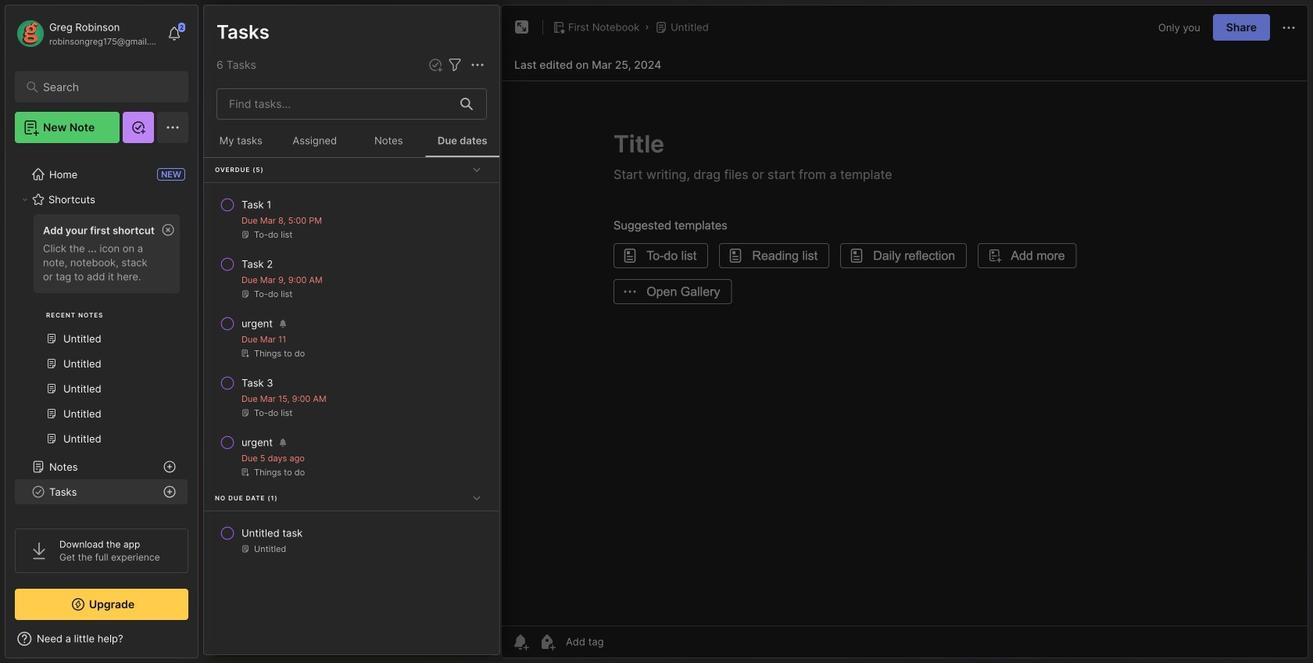 Task type: describe. For each thing, give the bounding box(es) containing it.
More actions and view options field
[[464, 55, 487, 74]]

more actions and view options image
[[468, 56, 487, 74]]

new task image
[[428, 57, 443, 73]]

add tag image
[[538, 633, 557, 651]]

urgent 2 cell
[[242, 316, 273, 332]]

none search field inside main element
[[43, 77, 168, 96]]

expand note image
[[513, 18, 532, 37]]

task 3 3 cell
[[242, 375, 273, 391]]

group inside tree
[[15, 210, 188, 461]]

WHAT'S NEW field
[[5, 626, 198, 651]]

1 row from the top
[[210, 191, 493, 247]]

untitled task 0 cell
[[242, 525, 303, 541]]

click to collapse image
[[197, 634, 209, 653]]

Account field
[[15, 18, 160, 49]]

collapse 00_overdue image
[[469, 162, 485, 177]]

filter tasks image
[[446, 56, 464, 74]]

urgent 4 cell
[[242, 435, 273, 450]]

6 row from the top
[[210, 519, 493, 561]]

Find tasks… text field
[[220, 91, 451, 117]]



Task type: vqa. For each thing, say whether or not it's contained in the screenshot.
CHOOSE DATE TO VIEW field
no



Task type: locate. For each thing, give the bounding box(es) containing it.
Search text field
[[43, 80, 168, 95]]

tree
[[5, 152, 198, 648]]

None search field
[[43, 77, 168, 96]]

row group
[[204, 158, 500, 575]]

4 row from the top
[[210, 369, 493, 425]]

3 row from the top
[[210, 310, 493, 366]]

Filter tasks field
[[446, 55, 464, 74]]

note window element
[[501, 5, 1309, 658]]

tree inside main element
[[5, 152, 198, 648]]

task 1 0 cell
[[242, 197, 272, 213]]

row
[[210, 191, 493, 247], [210, 250, 493, 307], [210, 310, 493, 366], [210, 369, 493, 425], [210, 429, 493, 485], [210, 519, 493, 561]]

main element
[[0, 0, 203, 663]]

collapse 05_nodate image
[[469, 490, 485, 506]]

group
[[15, 210, 188, 461]]

5 row from the top
[[210, 429, 493, 485]]

2 row from the top
[[210, 250, 493, 307]]

task 2 1 cell
[[242, 256, 273, 272]]

add a reminder image
[[511, 633, 530, 651]]

Note Editor text field
[[502, 81, 1308, 626]]



